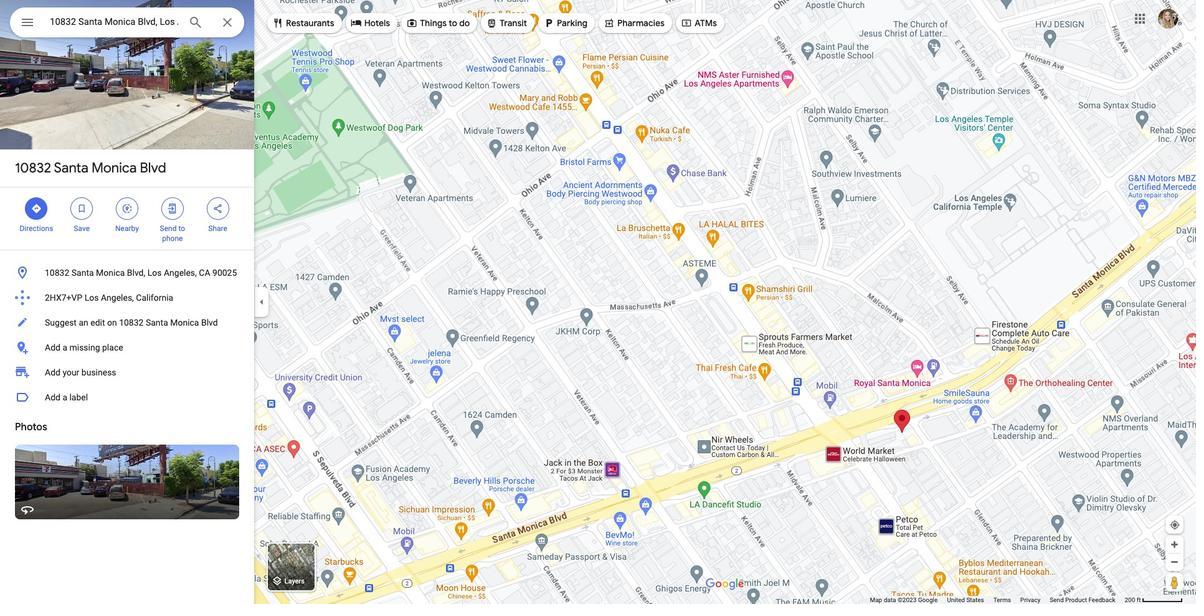 Task type: locate. For each thing, give the bounding box(es) containing it.
a left label
[[63, 393, 67, 403]]

send to phone
[[160, 224, 185, 243]]

los right blvd,
[[148, 268, 162, 278]]

send
[[160, 224, 177, 233], [1051, 597, 1064, 604]]

monica up ''
[[92, 160, 137, 177]]

send up phone
[[160, 224, 177, 233]]

monica inside "button"
[[96, 268, 125, 278]]

send for send product feedback
[[1051, 597, 1064, 604]]

angeles, inside button
[[101, 293, 134, 303]]

map data ©2023 google
[[871, 597, 938, 604]]


[[212, 202, 224, 216]]

1 vertical spatial santa
[[72, 268, 94, 278]]

to up phone
[[179, 224, 185, 233]]

3 add from the top
[[45, 393, 60, 403]]

to inside the  things to do
[[449, 17, 458, 29]]

2hx7+vp los angeles, california button
[[0, 286, 254, 310]]

angeles,
[[164, 268, 197, 278], [101, 293, 134, 303]]

1 vertical spatial angeles,
[[101, 293, 134, 303]]

add
[[45, 343, 60, 353], [45, 368, 60, 378], [45, 393, 60, 403]]

0 vertical spatial los
[[148, 268, 162, 278]]

ft
[[1138, 597, 1142, 604]]

1 horizontal spatial to
[[449, 17, 458, 29]]

 atms
[[681, 16, 717, 30]]

google account: michelle dermenjian  
(michelle.dermenjian@adept.ai) image
[[1159, 8, 1179, 28]]

angeles, up on
[[101, 293, 134, 303]]

10832 up ''
[[15, 160, 51, 177]]


[[486, 16, 498, 30]]

1 vertical spatial los
[[85, 293, 99, 303]]

1 vertical spatial 10832
[[45, 268, 69, 278]]

0 horizontal spatial send
[[160, 224, 177, 233]]

10832 right on
[[119, 318, 144, 328]]

add inside "button"
[[45, 343, 60, 353]]

santa down 'california'
[[146, 318, 168, 328]]

 pharmacies
[[604, 16, 665, 30]]

edit
[[91, 318, 105, 328]]

0 vertical spatial add
[[45, 343, 60, 353]]

blvd down ca
[[201, 318, 218, 328]]

a inside "button"
[[63, 343, 67, 353]]

0 vertical spatial 10832
[[15, 160, 51, 177]]

2 vertical spatial add
[[45, 393, 60, 403]]

collapse side panel image
[[255, 295, 269, 309]]

blvd up actions for 10832 santa monica blvd region
[[140, 160, 166, 177]]

10832
[[15, 160, 51, 177], [45, 268, 69, 278], [119, 318, 144, 328]]

blvd
[[140, 160, 166, 177], [201, 318, 218, 328]]

layers
[[285, 578, 305, 586]]

1 horizontal spatial angeles,
[[164, 268, 197, 278]]

santa up 
[[54, 160, 88, 177]]

0 vertical spatial monica
[[92, 160, 137, 177]]

pharmacies
[[618, 17, 665, 29]]

1 horizontal spatial los
[[148, 268, 162, 278]]

add your business
[[45, 368, 116, 378]]

0 vertical spatial a
[[63, 343, 67, 353]]

2 vertical spatial monica
[[170, 318, 199, 328]]

send left "product"
[[1051, 597, 1064, 604]]

send for send to phone
[[160, 224, 177, 233]]

santa for 10832 santa monica blvd, los angeles, ca 90025
[[72, 268, 94, 278]]

0 horizontal spatial angeles,
[[101, 293, 134, 303]]

a
[[63, 343, 67, 353], [63, 393, 67, 403]]

2hx7+vp
[[45, 293, 82, 303]]


[[681, 16, 693, 30]]

on
[[107, 318, 117, 328]]

privacy button
[[1021, 597, 1041, 605]]

 things to do
[[407, 16, 470, 30]]

things
[[420, 17, 447, 29]]

footer
[[871, 597, 1126, 605]]

0 horizontal spatial to
[[179, 224, 185, 233]]

santa up 2hx7+vp
[[72, 268, 94, 278]]

0 vertical spatial angeles,
[[164, 268, 197, 278]]

200 ft button
[[1126, 597, 1184, 604]]

1 vertical spatial to
[[179, 224, 185, 233]]

2 a from the top
[[63, 393, 67, 403]]

transit
[[500, 17, 527, 29]]

monica inside button
[[170, 318, 199, 328]]

show street view coverage image
[[1166, 574, 1184, 592]]

google maps element
[[0, 0, 1197, 605]]

2 vertical spatial santa
[[146, 318, 168, 328]]

santa
[[54, 160, 88, 177], [72, 268, 94, 278], [146, 318, 168, 328]]

10832 up 2hx7+vp
[[45, 268, 69, 278]]

place
[[102, 343, 123, 353]]

monica
[[92, 160, 137, 177], [96, 268, 125, 278], [170, 318, 199, 328]]

0 vertical spatial send
[[160, 224, 177, 233]]


[[167, 202, 178, 216]]

a left missing
[[63, 343, 67, 353]]

monica down 'california'
[[170, 318, 199, 328]]

 hotels
[[351, 16, 390, 30]]


[[76, 202, 87, 216]]

add left your
[[45, 368, 60, 378]]

show your location image
[[1170, 520, 1181, 531]]

add for add your business
[[45, 368, 60, 378]]

0 vertical spatial santa
[[54, 160, 88, 177]]

to
[[449, 17, 458, 29], [179, 224, 185, 233]]


[[407, 16, 418, 30]]

to inside send to phone
[[179, 224, 185, 233]]

1 horizontal spatial send
[[1051, 597, 1064, 604]]

2 add from the top
[[45, 368, 60, 378]]

a inside button
[[63, 393, 67, 403]]

 search field
[[10, 7, 244, 40]]

santa inside "button"
[[72, 268, 94, 278]]

200 ft
[[1126, 597, 1142, 604]]

0 vertical spatial to
[[449, 17, 458, 29]]


[[544, 16, 555, 30]]

monica up 2hx7+vp los angeles, california
[[96, 268, 125, 278]]

an
[[79, 318, 88, 328]]

parking
[[557, 17, 588, 29]]


[[20, 14, 35, 31]]

0 horizontal spatial los
[[85, 293, 99, 303]]

suggest an edit on 10832 santa monica blvd
[[45, 318, 218, 328]]

blvd inside button
[[201, 318, 218, 328]]

10832 inside "button"
[[45, 268, 69, 278]]


[[122, 202, 133, 216]]

ca
[[199, 268, 210, 278]]

to left do
[[449, 17, 458, 29]]

1 a from the top
[[63, 343, 67, 353]]

los
[[148, 268, 162, 278], [85, 293, 99, 303]]

nearby
[[115, 224, 139, 233]]

1 vertical spatial a
[[63, 393, 67, 403]]

add left label
[[45, 393, 60, 403]]

none field inside the '10832 santa monica blvd, los angeles, ca 90025' field
[[50, 14, 178, 29]]

2 vertical spatial 10832
[[119, 318, 144, 328]]

2hx7+vp los angeles, california
[[45, 293, 173, 303]]

1 add from the top
[[45, 343, 60, 353]]

add inside button
[[45, 393, 60, 403]]

privacy
[[1021, 597, 1041, 604]]

los up edit
[[85, 293, 99, 303]]

1 horizontal spatial blvd
[[201, 318, 218, 328]]

footer containing map data ©2023 google
[[871, 597, 1126, 605]]

product
[[1066, 597, 1088, 604]]

angeles, left ca
[[164, 268, 197, 278]]

send inside send to phone
[[160, 224, 177, 233]]

add down suggest
[[45, 343, 60, 353]]

1 vertical spatial monica
[[96, 268, 125, 278]]

1 vertical spatial send
[[1051, 597, 1064, 604]]

None field
[[50, 14, 178, 29]]

0 horizontal spatial blvd
[[140, 160, 166, 177]]

10832 inside button
[[119, 318, 144, 328]]

1 vertical spatial add
[[45, 368, 60, 378]]

90025
[[213, 268, 237, 278]]

1 vertical spatial blvd
[[201, 318, 218, 328]]

send inside button
[[1051, 597, 1064, 604]]



Task type: describe. For each thing, give the bounding box(es) containing it.
save
[[74, 224, 90, 233]]

label
[[69, 393, 88, 403]]

add a label button
[[0, 385, 254, 410]]

phone
[[162, 234, 183, 243]]

 parking
[[544, 16, 588, 30]]

united states
[[948, 597, 985, 604]]

santa inside button
[[146, 318, 168, 328]]

google
[[919, 597, 938, 604]]

 restaurants
[[272, 16, 335, 30]]

suggest an edit on 10832 santa monica blvd button
[[0, 310, 254, 335]]

feedback
[[1089, 597, 1116, 604]]

directions
[[20, 224, 53, 233]]


[[31, 202, 42, 216]]

monica for blvd
[[92, 160, 137, 177]]

santa for 10832 santa monica blvd
[[54, 160, 88, 177]]

footer inside google maps element
[[871, 597, 1126, 605]]

add for add a label
[[45, 393, 60, 403]]

los inside 2hx7+vp los angeles, california button
[[85, 293, 99, 303]]

do
[[460, 17, 470, 29]]

10832 santa monica blvd, los angeles, ca 90025
[[45, 268, 237, 278]]

share
[[208, 224, 227, 233]]

zoom out image
[[1171, 558, 1180, 567]]

0 vertical spatial blvd
[[140, 160, 166, 177]]

los inside 10832 santa monica blvd, los angeles, ca 90025 "button"
[[148, 268, 162, 278]]

map
[[871, 597, 883, 604]]

send product feedback button
[[1051, 597, 1116, 605]]

add a label
[[45, 393, 88, 403]]

blvd,
[[127, 268, 145, 278]]

10832 santa monica blvd main content
[[0, 0, 254, 605]]

10832 santa monica blvd, los angeles, ca 90025 button
[[0, 261, 254, 286]]


[[272, 16, 284, 30]]

states
[[967, 597, 985, 604]]

business
[[82, 368, 116, 378]]

zoom in image
[[1171, 540, 1180, 550]]

 button
[[10, 7, 45, 40]]

©2023
[[898, 597, 917, 604]]


[[351, 16, 362, 30]]

photos
[[15, 421, 47, 434]]

california
[[136, 293, 173, 303]]

restaurants
[[286, 17, 335, 29]]

missing
[[69, 343, 100, 353]]

add your business link
[[0, 360, 254, 385]]

a for label
[[63, 393, 67, 403]]

10832 santa monica blvd
[[15, 160, 166, 177]]

a for missing
[[63, 343, 67, 353]]

add a missing place button
[[0, 335, 254, 360]]

add a missing place
[[45, 343, 123, 353]]

10832 Santa Monica Blvd, Los Angeles, CA 90025 field
[[10, 7, 244, 37]]

10832 for 10832 santa monica blvd, los angeles, ca 90025
[[45, 268, 69, 278]]

monica for blvd,
[[96, 268, 125, 278]]

send product feedback
[[1051, 597, 1116, 604]]

your
[[63, 368, 79, 378]]

atms
[[695, 17, 717, 29]]

terms button
[[994, 597, 1012, 605]]

terms
[[994, 597, 1012, 604]]


[[604, 16, 615, 30]]

actions for 10832 santa monica blvd region
[[0, 188, 254, 250]]

united
[[948, 597, 966, 604]]

suggest
[[45, 318, 77, 328]]

data
[[884, 597, 897, 604]]

angeles, inside "button"
[[164, 268, 197, 278]]

hotels
[[364, 17, 390, 29]]

add for add a missing place
[[45, 343, 60, 353]]

10832 for 10832 santa monica blvd
[[15, 160, 51, 177]]

united states button
[[948, 597, 985, 605]]

200
[[1126, 597, 1136, 604]]

 transit
[[486, 16, 527, 30]]



Task type: vqa. For each thing, say whether or not it's contained in the screenshot.
Arrival time: 10:28 PM. text field
no



